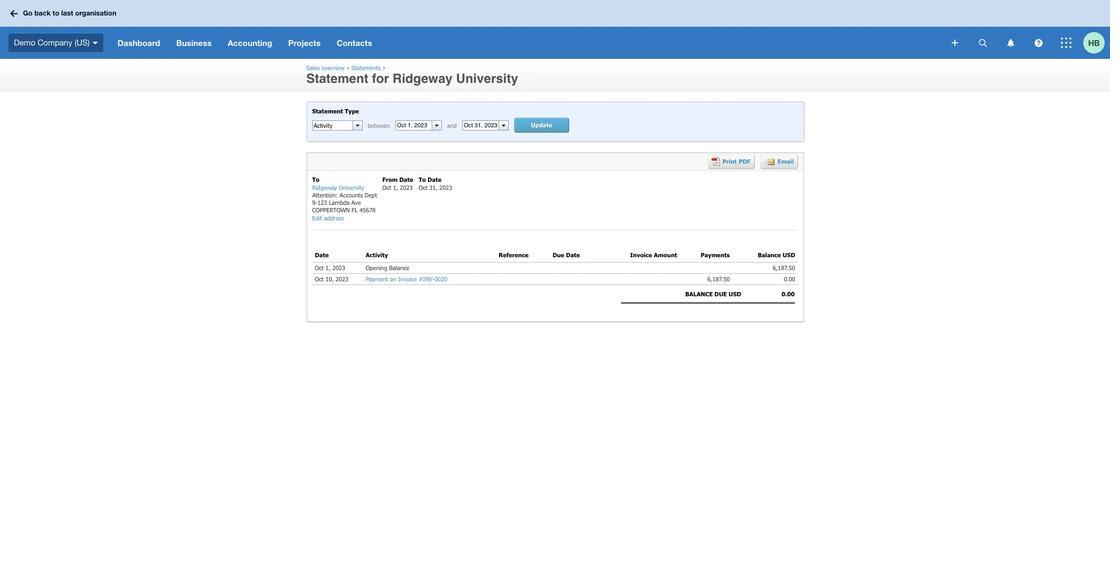 Task type: vqa. For each thing, say whether or not it's contained in the screenshot.
Skip
no



Task type: describe. For each thing, give the bounding box(es) containing it.
amount
[[654, 252, 677, 259]]

dept
[[365, 191, 377, 198]]

business
[[176, 38, 212, 48]]

banner containing hb
[[0, 0, 1110, 59]]

1 horizontal spatial balance
[[758, 252, 781, 259]]

2023 right 10, in the left of the page
[[336, 276, 348, 282]]

dashboard
[[118, 38, 160, 48]]

2 horizontal spatial svg image
[[1035, 39, 1043, 47]]

0 vertical spatial usd
[[783, 252, 795, 259]]

due
[[715, 291, 727, 298]]

on
[[390, 276, 396, 282]]

svg image inside go back to last organisation link
[[10, 10, 18, 17]]

1 › from the left
[[347, 64, 349, 71]]

1 vertical spatial statement
[[312, 108, 343, 114]]

accounting button
[[220, 27, 280, 59]]

organisation
[[75, 9, 116, 17]]

balance
[[685, 291, 713, 298]]

oct up oct 10, 2023
[[315, 264, 324, 271]]

type
[[345, 108, 359, 114]]

oct inside to date oct 31, 2023
[[419, 184, 428, 191]]

invoice amount
[[630, 252, 677, 259]]

coppertown
[[312, 207, 350, 214]]

balance usd
[[758, 252, 795, 259]]

pdf
[[739, 158, 750, 165]]

payment                                         on invoice #inv-0020
[[366, 276, 447, 282]]

0020
[[435, 276, 447, 282]]

statement inside sales overview › statements › statement for ridgeway university
[[306, 71, 368, 86]]

1 vertical spatial 1,
[[326, 264, 331, 271]]

and
[[447, 122, 457, 129]]

date up oct 1, 2023
[[315, 252, 329, 259]]

back
[[34, 9, 51, 17]]

demo
[[14, 38, 35, 47]]

to ridgeway university attention: accounts dept 9-123 lambda ave coppertown fl 45678 edit address
[[312, 176, 377, 221]]

123
[[318, 199, 327, 206]]

statements
[[351, 64, 381, 71]]

ridgeway university link
[[312, 184, 364, 191]]

navigation inside banner
[[110, 27, 944, 59]]

0 vertical spatial 0.00
[[780, 276, 795, 282]]

hb button
[[1083, 27, 1110, 59]]

last
[[61, 9, 73, 17]]

contacts
[[337, 38, 372, 48]]

print pdf
[[723, 158, 750, 165]]

1 horizontal spatial svg image
[[1007, 39, 1014, 47]]

business button
[[168, 27, 220, 59]]

1, inside the from date oct 1, 2023
[[393, 184, 398, 191]]

go back to last organisation
[[23, 9, 116, 17]]

hb
[[1088, 38, 1100, 47]]

#inv-
[[419, 276, 435, 282]]

0 horizontal spatial 6,187.50
[[704, 276, 730, 282]]

ridgeway inside to ridgeway university attention: accounts dept 9-123 lambda ave coppertown fl 45678 edit address
[[312, 184, 337, 191]]

9-
[[312, 199, 318, 206]]

sales overview › statements › statement for ridgeway university
[[306, 64, 518, 86]]

update link
[[514, 118, 569, 133]]

oct inside the from date oct 1, 2023
[[382, 184, 391, 191]]

date for from
[[399, 176, 413, 183]]

1 vertical spatial 0.00
[[782, 291, 795, 298]]

2 › from the left
[[383, 64, 385, 71]]

go back to last organisation link
[[6, 4, 123, 23]]

opening
[[366, 264, 387, 271]]

due date
[[553, 252, 580, 259]]

oct 10, 2023
[[315, 276, 348, 282]]

payment                                         on invoice #inv-0020 link
[[366, 276, 447, 282]]

0 horizontal spatial balance
[[389, 264, 409, 271]]



Task type: locate. For each thing, give the bounding box(es) containing it.
invoice left amount at right top
[[630, 252, 652, 259]]

statement
[[306, 71, 368, 86], [312, 108, 343, 114]]

ridgeway inside sales overview › statements › statement for ridgeway university
[[393, 71, 453, 86]]

balance
[[758, 252, 781, 259], [389, 264, 409, 271]]

to inside to date oct 31, 2023
[[419, 176, 426, 183]]

1 horizontal spatial 6,187.50
[[773, 264, 795, 271]]

date right due
[[566, 252, 580, 259]]

date right from
[[399, 176, 413, 183]]

go
[[23, 9, 33, 17]]

› right overview
[[347, 64, 349, 71]]

(us)
[[75, 38, 90, 47]]

demo company (us) button
[[0, 27, 110, 59]]

2023 right 31,
[[439, 184, 452, 191]]

to date oct 31, 2023
[[419, 176, 452, 191]]

edit
[[312, 214, 322, 221]]

projects button
[[280, 27, 329, 59]]

1 vertical spatial 6,187.50
[[704, 276, 730, 282]]

overview
[[322, 64, 345, 71]]

0 vertical spatial university
[[456, 71, 518, 86]]

0 horizontal spatial to
[[312, 176, 319, 183]]

to up attention: at the left top of the page
[[312, 176, 319, 183]]

0 horizontal spatial ridgeway
[[312, 184, 337, 191]]

2023 inside the from date oct 1, 2023
[[400, 184, 413, 191]]

balance due usd
[[685, 291, 741, 298]]

ridgeway
[[393, 71, 453, 86], [312, 184, 337, 191]]

0 horizontal spatial usd
[[729, 291, 741, 298]]

navigation containing dashboard
[[110, 27, 944, 59]]

between
[[368, 122, 390, 129]]

10,
[[326, 276, 334, 282]]

› right 'statements'
[[383, 64, 385, 71]]

fl
[[352, 207, 358, 214]]

6,187.50
[[773, 264, 795, 271], [704, 276, 730, 282]]

print
[[723, 158, 737, 165]]

reference
[[499, 252, 529, 259]]

0 vertical spatial ridgeway
[[393, 71, 453, 86]]

projects
[[288, 38, 321, 48]]

sales overview link
[[306, 64, 345, 71]]

ridgeway right the for
[[393, 71, 453, 86]]

usd
[[783, 252, 795, 259], [729, 291, 741, 298]]

from date oct 1, 2023
[[382, 176, 413, 191]]

1 vertical spatial usd
[[729, 291, 741, 298]]

1 vertical spatial ridgeway
[[312, 184, 337, 191]]

date for due
[[566, 252, 580, 259]]

date inside to date oct 31, 2023
[[428, 176, 442, 183]]

svg image inside demo company (us) popup button
[[92, 42, 98, 44]]

to
[[53, 9, 59, 17]]

6,187.50 down balance usd
[[773, 264, 795, 271]]

2023
[[400, 184, 413, 191], [439, 184, 452, 191], [332, 264, 345, 271], [336, 276, 348, 282]]

0 vertical spatial 1,
[[393, 184, 398, 191]]

university inside to ridgeway university attention: accounts dept 9-123 lambda ave coppertown fl 45678 edit address
[[339, 184, 364, 191]]

date up 31,
[[428, 176, 442, 183]]

1 horizontal spatial to
[[419, 176, 426, 183]]

svg image
[[1061, 37, 1072, 48], [979, 39, 987, 47], [952, 40, 958, 46], [92, 42, 98, 44]]

demo company (us)
[[14, 38, 90, 47]]

None text field
[[313, 121, 352, 130], [396, 121, 432, 130], [463, 121, 499, 130], [313, 121, 352, 130], [396, 121, 432, 130], [463, 121, 499, 130]]

date for to
[[428, 176, 442, 183]]

update
[[531, 122, 552, 129]]

to
[[312, 176, 319, 183], [419, 176, 426, 183]]

0 vertical spatial statement
[[306, 71, 368, 86]]

dashboard link
[[110, 27, 168, 59]]

0 horizontal spatial university
[[339, 184, 364, 191]]

to inside to ridgeway university attention: accounts dept 9-123 lambda ave coppertown fl 45678 edit address
[[312, 176, 319, 183]]

sales
[[306, 64, 320, 71]]

0 vertical spatial 6,187.50
[[773, 264, 795, 271]]

print pdf link
[[708, 154, 755, 169]]

accounts
[[340, 191, 363, 198]]

edit address link
[[312, 214, 344, 222]]

1 vertical spatial balance
[[389, 264, 409, 271]]

1,
[[393, 184, 398, 191], [326, 264, 331, 271]]

invoice
[[630, 252, 652, 259], [398, 276, 417, 282]]

accounting
[[228, 38, 272, 48]]

ridgeway up attention: at the left top of the page
[[312, 184, 337, 191]]

1 horizontal spatial 1,
[[393, 184, 398, 191]]

1, up 10, in the left of the page
[[326, 264, 331, 271]]

oct left 31,
[[419, 184, 428, 191]]

attention:
[[312, 191, 338, 198]]

2023 up oct 10, 2023
[[332, 264, 345, 271]]

1 horizontal spatial university
[[456, 71, 518, 86]]

svg image
[[10, 10, 18, 17], [1007, 39, 1014, 47], [1035, 39, 1043, 47]]

45678
[[360, 207, 376, 214]]

oct down from
[[382, 184, 391, 191]]

1, down from
[[393, 184, 398, 191]]

address
[[324, 214, 344, 221]]

email
[[778, 158, 794, 165]]

0 horizontal spatial 1,
[[326, 264, 331, 271]]

contacts button
[[329, 27, 380, 59]]

statement type
[[312, 108, 359, 114]]

navigation
[[110, 27, 944, 59]]

to right the from date oct 1, 2023
[[419, 176, 426, 183]]

1 horizontal spatial usd
[[783, 252, 795, 259]]

›
[[347, 64, 349, 71], [383, 64, 385, 71]]

1 horizontal spatial ridgeway
[[393, 71, 453, 86]]

6,187.50 up balance due usd
[[704, 276, 730, 282]]

statements link
[[351, 64, 381, 71]]

due
[[553, 252, 564, 259]]

activity
[[366, 252, 388, 259]]

oct left 10, in the left of the page
[[315, 276, 324, 282]]

2023 left 31,
[[400, 184, 413, 191]]

from
[[382, 176, 398, 183]]

1 horizontal spatial invoice
[[630, 252, 652, 259]]

payments
[[701, 252, 730, 259]]

31,
[[429, 184, 438, 191]]

banner
[[0, 0, 1110, 59]]

0 horizontal spatial svg image
[[10, 10, 18, 17]]

email link
[[760, 154, 798, 169]]

1 vertical spatial invoice
[[398, 276, 417, 282]]

2 to from the left
[[419, 176, 426, 183]]

ave
[[351, 199, 361, 206]]

company
[[38, 38, 72, 47]]

2023 inside to date oct 31, 2023
[[439, 184, 452, 191]]

university inside sales overview › statements › statement for ridgeway university
[[456, 71, 518, 86]]

university
[[456, 71, 518, 86], [339, 184, 364, 191]]

1 to from the left
[[312, 176, 319, 183]]

0 horizontal spatial invoice
[[398, 276, 417, 282]]

to for to date oct 31, 2023
[[419, 176, 426, 183]]

oct 1, 2023
[[315, 264, 345, 271]]

1 horizontal spatial ›
[[383, 64, 385, 71]]

1 vertical spatial university
[[339, 184, 364, 191]]

payment
[[366, 276, 388, 282]]

date inside the from date oct 1, 2023
[[399, 176, 413, 183]]

0.00
[[780, 276, 795, 282], [782, 291, 795, 298]]

to for to ridgeway university attention: accounts dept 9-123 lambda ave coppertown fl 45678 edit address
[[312, 176, 319, 183]]

invoice right on in the left of the page
[[398, 276, 417, 282]]

lambda
[[329, 199, 350, 206]]

0 vertical spatial balance
[[758, 252, 781, 259]]

date
[[399, 176, 413, 183], [428, 176, 442, 183], [315, 252, 329, 259], [566, 252, 580, 259]]

oct
[[382, 184, 391, 191], [419, 184, 428, 191], [315, 264, 324, 271], [315, 276, 324, 282]]

opening balance
[[366, 264, 409, 271]]

0 horizontal spatial ›
[[347, 64, 349, 71]]

for
[[372, 71, 389, 86]]

0 vertical spatial invoice
[[630, 252, 652, 259]]



